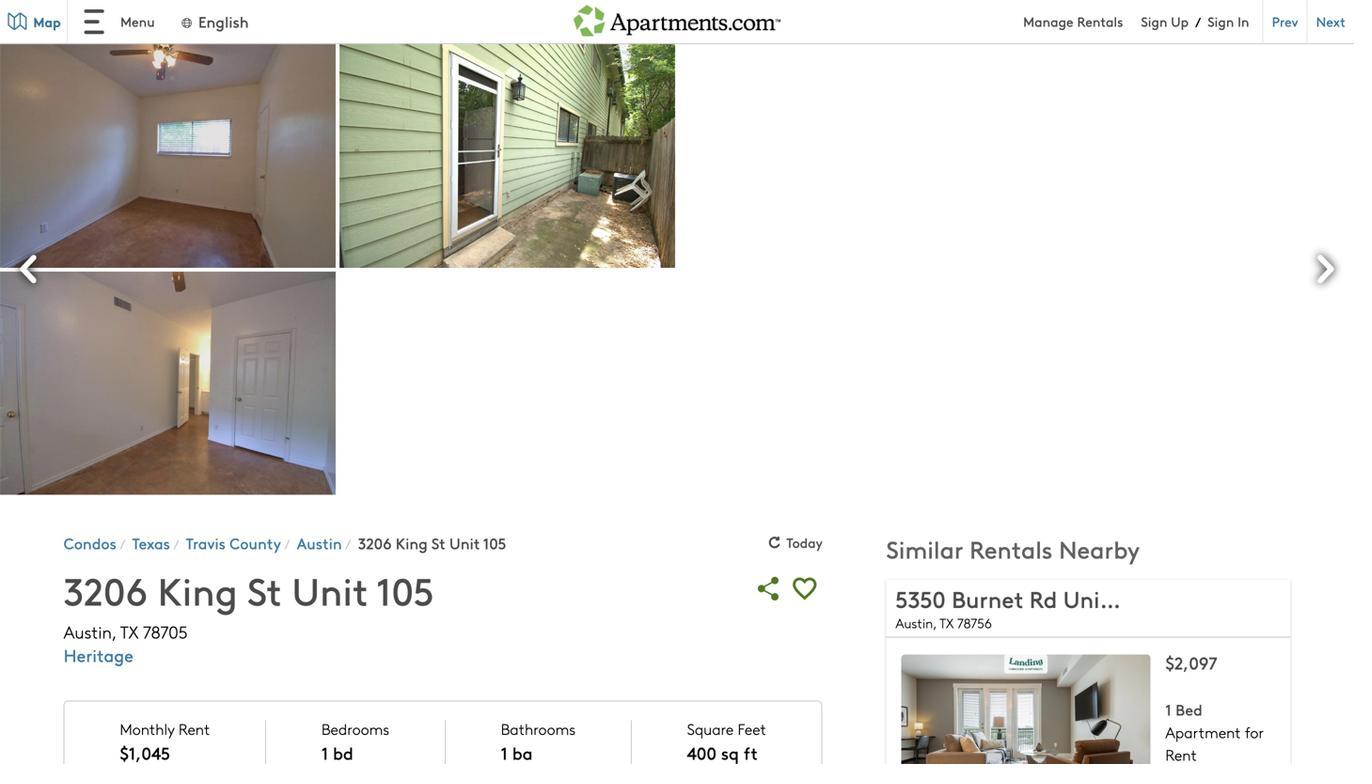 Task type: vqa. For each thing, say whether or not it's contained in the screenshot.
topmost Rentals
yes



Task type: describe. For each thing, give the bounding box(es) containing it.
tx inside 3206 king st unit 105 austin , tx 78705 heritage
[[120, 621, 138, 644]]

king for 3206 king st unit 105 austin , tx 78705 heritage
[[158, 564, 238, 616]]

texas
[[132, 533, 170, 554]]

map
[[33, 12, 61, 31]]

austin inside 3206 king st unit 105 austin , tx 78705 heritage
[[64, 621, 112, 644]]

share listing image
[[751, 571, 787, 607]]

english
[[198, 11, 249, 32]]

/
[[1195, 12, 1201, 31]]

in
[[1238, 12, 1249, 31]]

rd
[[1029, 583, 1057, 614]]

square feet
[[687, 719, 766, 740]]

bedrooms
[[321, 719, 389, 740]]

king for 3206 king st unit 105
[[396, 533, 428, 554]]

1 bed
[[1165, 699, 1203, 720]]

unit for 3206 king st unit 105
[[449, 533, 480, 554]]

rentals for manage
[[1077, 12, 1123, 31]]

105 for 3206 king st unit 105 austin , tx 78705 heritage
[[376, 564, 434, 616]]

similar
[[886, 533, 963, 566]]

menu
[[120, 12, 155, 31]]

prev link
[[1263, 0, 1307, 43]]

bathrooms
[[501, 719, 576, 740]]

map link
[[0, 0, 68, 43]]

similar rentals nearby
[[886, 533, 1140, 566]]

unit for 3206 king st unit 105 austin , tx 78705 heritage
[[292, 564, 368, 616]]

monthly
[[120, 719, 175, 740]]

prev
[[1272, 12, 1298, 30]]

bed
[[1176, 699, 1203, 720]]

menu button
[[68, 0, 170, 43]]

building photo - 5350 burnet rd image
[[901, 655, 1150, 765]]

406.415218
[[1115, 583, 1229, 614]]

apartments.com logo image
[[574, 0, 781, 36]]

5350
[[896, 583, 946, 614]]

monthly rent
[[120, 719, 210, 740]]

1
[[1165, 699, 1172, 720]]

austin,
[[896, 614, 936, 632]]

english link
[[179, 11, 249, 32]]

travis county
[[186, 533, 281, 554]]

sign in link
[[1208, 12, 1249, 31]]

rent inside apartment for rent
[[1165, 745, 1197, 765]]

heritage
[[64, 644, 133, 667]]

texas link
[[132, 533, 170, 554]]

next image
[[1301, 247, 1347, 292]]

apartment for rent
[[1165, 722, 1264, 765]]

burnet
[[952, 583, 1023, 614]]

2 sign from the left
[[1208, 12, 1234, 31]]

up
[[1171, 12, 1189, 31]]

condos link
[[64, 533, 116, 554]]

condos
[[64, 533, 116, 554]]

previous image
[[8, 247, 53, 292]]

5350 burnet rd unit 406.415218 austin, tx 78756
[[896, 583, 1229, 632]]

manage rentals sign up / sign in
[[1023, 12, 1249, 31]]



Task type: locate. For each thing, give the bounding box(es) containing it.
travis county link
[[186, 533, 281, 554]]

austin
[[297, 533, 342, 554], [64, 621, 112, 644]]

square
[[687, 719, 734, 740]]

rentals right the manage
[[1077, 12, 1123, 31]]

apartment
[[1165, 722, 1241, 743]]

st for 3206 king st unit 105 austin , tx 78705 heritage
[[247, 564, 282, 616]]

austin right county
[[297, 533, 342, 554]]

1 horizontal spatial rentals
[[1077, 12, 1123, 31]]

austin link
[[297, 533, 342, 554]]

1 vertical spatial rent
[[1165, 745, 1197, 765]]

king down travis
[[158, 564, 238, 616]]

king inside 3206 king st unit 105 austin , tx 78705 heritage
[[158, 564, 238, 616]]

1 horizontal spatial unit
[[449, 533, 480, 554]]

1 sign from the left
[[1141, 12, 1168, 31]]

0 vertical spatial 105
[[483, 533, 506, 554]]

county
[[230, 533, 281, 554]]

1 vertical spatial 3206
[[64, 564, 147, 616]]

tx left 78756
[[940, 614, 954, 632]]

1 vertical spatial king
[[158, 564, 238, 616]]

3206 for 3206 king st unit 105
[[358, 533, 392, 554]]

manage
[[1023, 12, 1074, 31]]

next link
[[1307, 0, 1354, 43]]

0 horizontal spatial sign
[[1141, 12, 1168, 31]]

1 horizontal spatial austin
[[297, 533, 342, 554]]

nearby
[[1059, 533, 1140, 566]]

0 vertical spatial 3206
[[358, 533, 392, 554]]

austin left 78705
[[64, 621, 112, 644]]

feet
[[738, 719, 766, 740]]

rentals
[[1077, 12, 1123, 31], [970, 533, 1053, 566]]

105
[[483, 533, 506, 554], [376, 564, 434, 616]]

78705
[[143, 621, 188, 644]]

heritage link
[[64, 644, 133, 667]]

sign
[[1141, 12, 1168, 31], [1208, 12, 1234, 31]]

3206
[[358, 533, 392, 554], [64, 564, 147, 616]]

105 inside 3206 king st unit 105 austin , tx 78705 heritage
[[376, 564, 434, 616]]

0 horizontal spatial tx
[[120, 621, 138, 644]]

rentals up burnet
[[970, 533, 1053, 566]]

1 vertical spatial 105
[[376, 564, 434, 616]]

rent down the "apartment"
[[1165, 745, 1197, 765]]

3206 up ,
[[64, 564, 147, 616]]

0 horizontal spatial rent
[[179, 719, 210, 740]]

0 horizontal spatial st
[[247, 564, 282, 616]]

tx
[[940, 614, 954, 632], [120, 621, 138, 644]]

$2,097
[[1165, 651, 1218, 674]]

0 horizontal spatial rentals
[[970, 533, 1053, 566]]

0 vertical spatial st
[[431, 533, 445, 554]]

next
[[1316, 12, 1346, 30]]

0 vertical spatial rentals
[[1077, 12, 1123, 31]]

unit inside the 5350 burnet rd unit 406.415218 austin, tx 78756
[[1063, 583, 1109, 614]]

3206 for 3206 king st unit 105 austin , tx 78705 heritage
[[64, 564, 147, 616]]

0 horizontal spatial king
[[158, 564, 238, 616]]

today
[[787, 534, 823, 552]]

for
[[1245, 722, 1264, 743]]

manage rentals link
[[1023, 12, 1141, 31]]

0 horizontal spatial austin
[[64, 621, 112, 644]]

st
[[431, 533, 445, 554], [247, 564, 282, 616]]

1 horizontal spatial king
[[396, 533, 428, 554]]

105 for 3206 king st unit 105
[[483, 533, 506, 554]]

0 horizontal spatial 3206
[[64, 564, 147, 616]]

unit
[[449, 533, 480, 554], [292, 564, 368, 616], [1063, 583, 1109, 614]]

st inside 3206 king st unit 105 austin , tx 78705 heritage
[[247, 564, 282, 616]]

3206 right austin link
[[358, 533, 392, 554]]

1 horizontal spatial 3206
[[358, 533, 392, 554]]

1 vertical spatial st
[[247, 564, 282, 616]]

1 vertical spatial rentals
[[970, 533, 1053, 566]]

unit inside 3206 king st unit 105 austin , tx 78705 heritage
[[292, 564, 368, 616]]

3206 king st unit 105
[[358, 533, 506, 554]]

1 horizontal spatial 105
[[483, 533, 506, 554]]

tx right ,
[[120, 621, 138, 644]]

king right austin link
[[396, 533, 428, 554]]

0 vertical spatial king
[[396, 533, 428, 554]]

rent right monthly
[[179, 719, 210, 740]]

,
[[112, 621, 116, 644]]

3206 inside 3206 king st unit 105 austin , tx 78705 heritage
[[64, 564, 147, 616]]

unit for 5350 burnet rd unit 406.415218 austin, tx 78756
[[1063, 583, 1109, 614]]

st for 3206 king st unit 105
[[431, 533, 445, 554]]

78756
[[957, 614, 992, 632]]

1 horizontal spatial rent
[[1165, 745, 1197, 765]]

1 horizontal spatial tx
[[940, 614, 954, 632]]

rentals for similar
[[970, 533, 1053, 566]]

1 vertical spatial austin
[[64, 621, 112, 644]]

0 horizontal spatial unit
[[292, 564, 368, 616]]

1 horizontal spatial st
[[431, 533, 445, 554]]

1 horizontal spatial sign
[[1208, 12, 1234, 31]]

tx inside the 5350 burnet rd unit 406.415218 austin, tx 78756
[[940, 614, 954, 632]]

3206 king st unit 105 austin , tx 78705 heritage
[[64, 564, 434, 667]]

sign up link
[[1141, 12, 1189, 31]]

sign left in in the right top of the page
[[1208, 12, 1234, 31]]

king
[[396, 533, 428, 554], [158, 564, 238, 616]]

0 horizontal spatial 105
[[376, 564, 434, 616]]

0 vertical spatial rent
[[179, 719, 210, 740]]

0 vertical spatial austin
[[297, 533, 342, 554]]

sign left up
[[1141, 12, 1168, 31]]

rent
[[179, 719, 210, 740], [1165, 745, 1197, 765]]

rentals inside manage rentals sign up / sign in
[[1077, 12, 1123, 31]]

travis
[[186, 533, 226, 554]]

2 horizontal spatial unit
[[1063, 583, 1109, 614]]



